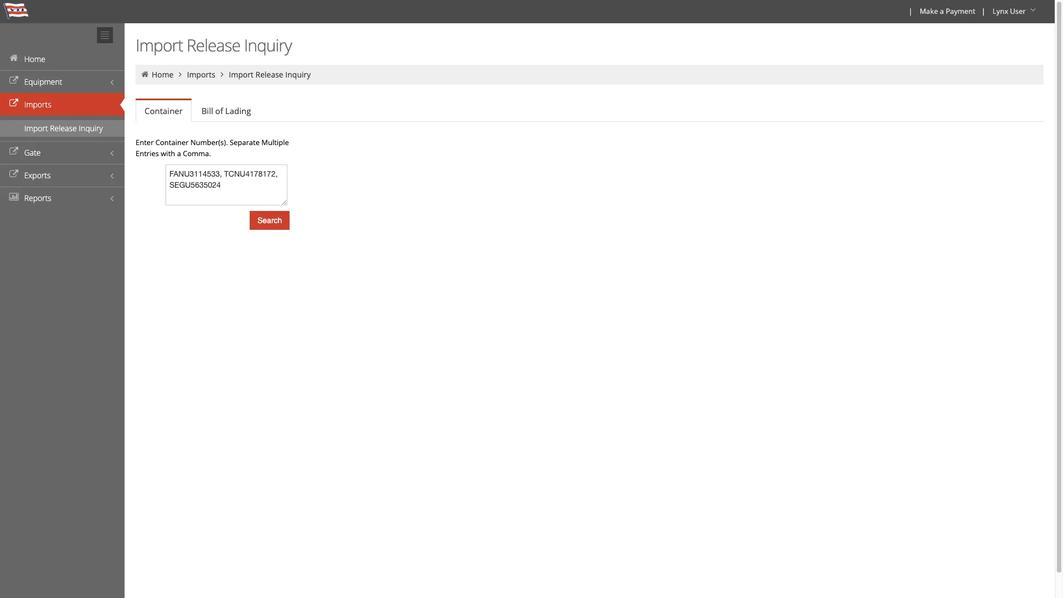 Task type: locate. For each thing, give the bounding box(es) containing it.
release up angle right image
[[187, 34, 240, 57]]

import release inquiry
[[136, 34, 292, 57], [229, 69, 311, 80], [24, 123, 103, 134]]

home right home image
[[24, 54, 45, 64]]

import release inquiry for the topmost the import release inquiry link
[[229, 69, 311, 80]]

angle right image
[[217, 70, 227, 78]]

lynx user link
[[988, 0, 1043, 23]]

release inside the import release inquiry link
[[50, 123, 77, 134]]

reports link
[[0, 187, 125, 209]]

1 vertical spatial import release inquiry
[[229, 69, 311, 80]]

0 horizontal spatial imports link
[[0, 93, 125, 116]]

0 horizontal spatial import
[[24, 123, 48, 134]]

| left make
[[909, 6, 913, 16]]

external link image inside gate link
[[8, 148, 19, 156]]

import release inquiry link up gate link
[[0, 120, 125, 137]]

2 vertical spatial release
[[50, 123, 77, 134]]

import release inquiry link right angle right image
[[229, 69, 311, 80]]

release for bottom the import release inquiry link
[[50, 123, 77, 134]]

container up with
[[156, 137, 189, 147]]

2 vertical spatial inquiry
[[79, 123, 103, 134]]

container up 'enter'
[[145, 105, 183, 116]]

bill of lading link
[[193, 100, 260, 122]]

payment
[[946, 6, 976, 16]]

home link up equipment
[[0, 48, 125, 70]]

1 horizontal spatial |
[[982, 6, 986, 16]]

0 vertical spatial external link image
[[8, 77, 19, 85]]

|
[[909, 6, 913, 16], [982, 6, 986, 16]]

release right angle right image
[[256, 69, 284, 80]]

home left angle right icon
[[152, 69, 174, 80]]

1 vertical spatial import
[[229, 69, 254, 80]]

a right make
[[941, 6, 945, 16]]

import up home icon
[[136, 34, 183, 57]]

0 vertical spatial import
[[136, 34, 183, 57]]

1 | from the left
[[909, 6, 913, 16]]

import right angle right image
[[229, 69, 254, 80]]

external link image up 'bar chart' image
[[8, 171, 19, 178]]

1 horizontal spatial home
[[152, 69, 174, 80]]

2 horizontal spatial import
[[229, 69, 254, 80]]

0 vertical spatial imports
[[187, 69, 216, 80]]

0 horizontal spatial |
[[909, 6, 913, 16]]

multiple
[[262, 137, 289, 147]]

1 horizontal spatial home link
[[152, 69, 174, 80]]

0 horizontal spatial imports
[[24, 99, 51, 110]]

external link image inside exports link
[[8, 171, 19, 178]]

container
[[145, 105, 183, 116], [156, 137, 189, 147]]

imports right angle right icon
[[187, 69, 216, 80]]

container inside enter container number(s).  separate multiple entries with a comma.
[[156, 137, 189, 147]]

lynx user
[[993, 6, 1027, 16]]

import release inquiry up angle right image
[[136, 34, 292, 57]]

external link image down home image
[[8, 77, 19, 85]]

0 vertical spatial home
[[24, 54, 45, 64]]

2 external link image from the top
[[8, 171, 19, 178]]

0 vertical spatial external link image
[[8, 100, 19, 107]]

angle down image
[[1028, 6, 1039, 14]]

imports down equipment
[[24, 99, 51, 110]]

1 external link image from the top
[[8, 100, 19, 107]]

1 horizontal spatial release
[[187, 34, 240, 57]]

| left lynx
[[982, 6, 986, 16]]

external link image inside equipment 'link'
[[8, 77, 19, 85]]

home link
[[0, 48, 125, 70], [152, 69, 174, 80]]

None text field
[[166, 165, 288, 206]]

import up gate
[[24, 123, 48, 134]]

home image
[[8, 54, 19, 62]]

2 external link image from the top
[[8, 148, 19, 156]]

1 vertical spatial inquiry
[[286, 69, 311, 80]]

a inside enter container number(s).  separate multiple entries with a comma.
[[177, 148, 181, 158]]

0 vertical spatial release
[[187, 34, 240, 57]]

imports
[[187, 69, 216, 80], [24, 99, 51, 110]]

1 vertical spatial external link image
[[8, 171, 19, 178]]

imports link
[[187, 69, 216, 80], [0, 93, 125, 116]]

0 vertical spatial a
[[941, 6, 945, 16]]

imports link down equipment
[[0, 93, 125, 116]]

2 | from the left
[[982, 6, 986, 16]]

home
[[24, 54, 45, 64], [152, 69, 174, 80]]

release up gate link
[[50, 123, 77, 134]]

1 vertical spatial release
[[256, 69, 284, 80]]

import release inquiry up gate link
[[24, 123, 103, 134]]

1 vertical spatial import release inquiry link
[[0, 120, 125, 137]]

home link left angle right icon
[[152, 69, 174, 80]]

release
[[187, 34, 240, 57], [256, 69, 284, 80], [50, 123, 77, 134]]

external link image down home image
[[8, 100, 19, 107]]

import
[[136, 34, 183, 57], [229, 69, 254, 80], [24, 123, 48, 134]]

separate
[[230, 137, 260, 147]]

1 vertical spatial home
[[152, 69, 174, 80]]

a right with
[[177, 148, 181, 158]]

external link image
[[8, 77, 19, 85], [8, 171, 19, 178]]

external link image
[[8, 100, 19, 107], [8, 148, 19, 156]]

gate link
[[0, 141, 125, 164]]

1 vertical spatial container
[[156, 137, 189, 147]]

import release inquiry link
[[229, 69, 311, 80], [0, 120, 125, 137]]

1 vertical spatial a
[[177, 148, 181, 158]]

2 horizontal spatial release
[[256, 69, 284, 80]]

comma.
[[183, 148, 211, 158]]

2 vertical spatial import release inquiry
[[24, 123, 103, 134]]

exports link
[[0, 164, 125, 187]]

equipment link
[[0, 70, 125, 93]]

1 vertical spatial imports
[[24, 99, 51, 110]]

external link image inside "imports" link
[[8, 100, 19, 107]]

make a payment link
[[915, 0, 980, 23]]

0 vertical spatial imports link
[[187, 69, 216, 80]]

gate
[[24, 147, 41, 158]]

imports link right angle right icon
[[187, 69, 216, 80]]

1 horizontal spatial a
[[941, 6, 945, 16]]

inquiry
[[244, 34, 292, 57], [286, 69, 311, 80], [79, 123, 103, 134]]

entries
[[136, 148, 159, 158]]

external link image for gate
[[8, 148, 19, 156]]

0 horizontal spatial import release inquiry link
[[0, 120, 125, 137]]

0 horizontal spatial a
[[177, 148, 181, 158]]

external link image left gate
[[8, 148, 19, 156]]

0 horizontal spatial release
[[50, 123, 77, 134]]

a inside make a payment link
[[941, 6, 945, 16]]

1 external link image from the top
[[8, 77, 19, 85]]

a
[[941, 6, 945, 16], [177, 148, 181, 158]]

bar chart image
[[8, 193, 19, 201]]

make a payment
[[920, 6, 976, 16]]

external link image for exports
[[8, 171, 19, 178]]

search
[[258, 216, 282, 225]]

1 horizontal spatial import release inquiry link
[[229, 69, 311, 80]]

external link image for equipment
[[8, 77, 19, 85]]

import release inquiry right angle right image
[[229, 69, 311, 80]]

of
[[215, 105, 223, 116]]

1 vertical spatial external link image
[[8, 148, 19, 156]]



Task type: describe. For each thing, give the bounding box(es) containing it.
0 horizontal spatial home link
[[0, 48, 125, 70]]

1 vertical spatial imports link
[[0, 93, 125, 116]]

0 horizontal spatial home
[[24, 54, 45, 64]]

container link
[[136, 100, 192, 122]]

bill
[[202, 105, 213, 116]]

equipment
[[24, 76, 62, 87]]

number(s).
[[191, 137, 228, 147]]

reports
[[24, 193, 51, 203]]

bill of lading
[[202, 105, 251, 116]]

external link image for imports
[[8, 100, 19, 107]]

0 vertical spatial container
[[145, 105, 183, 116]]

0 vertical spatial import release inquiry
[[136, 34, 292, 57]]

home image
[[140, 70, 150, 78]]

exports
[[24, 170, 51, 181]]

imports inside "imports" link
[[24, 99, 51, 110]]

enter
[[136, 137, 154, 147]]

enter container number(s).  separate multiple entries with a comma.
[[136, 137, 289, 158]]

1 horizontal spatial imports
[[187, 69, 216, 80]]

make
[[920, 6, 939, 16]]

0 vertical spatial import release inquiry link
[[229, 69, 311, 80]]

with
[[161, 148, 175, 158]]

lading
[[225, 105, 251, 116]]

search button
[[250, 211, 290, 230]]

1 horizontal spatial import
[[136, 34, 183, 57]]

user
[[1011, 6, 1027, 16]]

0 vertical spatial inquiry
[[244, 34, 292, 57]]

angle right image
[[176, 70, 185, 78]]

release for the topmost the import release inquiry link
[[256, 69, 284, 80]]

lynx
[[993, 6, 1009, 16]]

2 vertical spatial import
[[24, 123, 48, 134]]

1 horizontal spatial imports link
[[187, 69, 216, 80]]

import release inquiry for bottom the import release inquiry link
[[24, 123, 103, 134]]



Task type: vqa. For each thing, say whether or not it's contained in the screenshot.
2023
no



